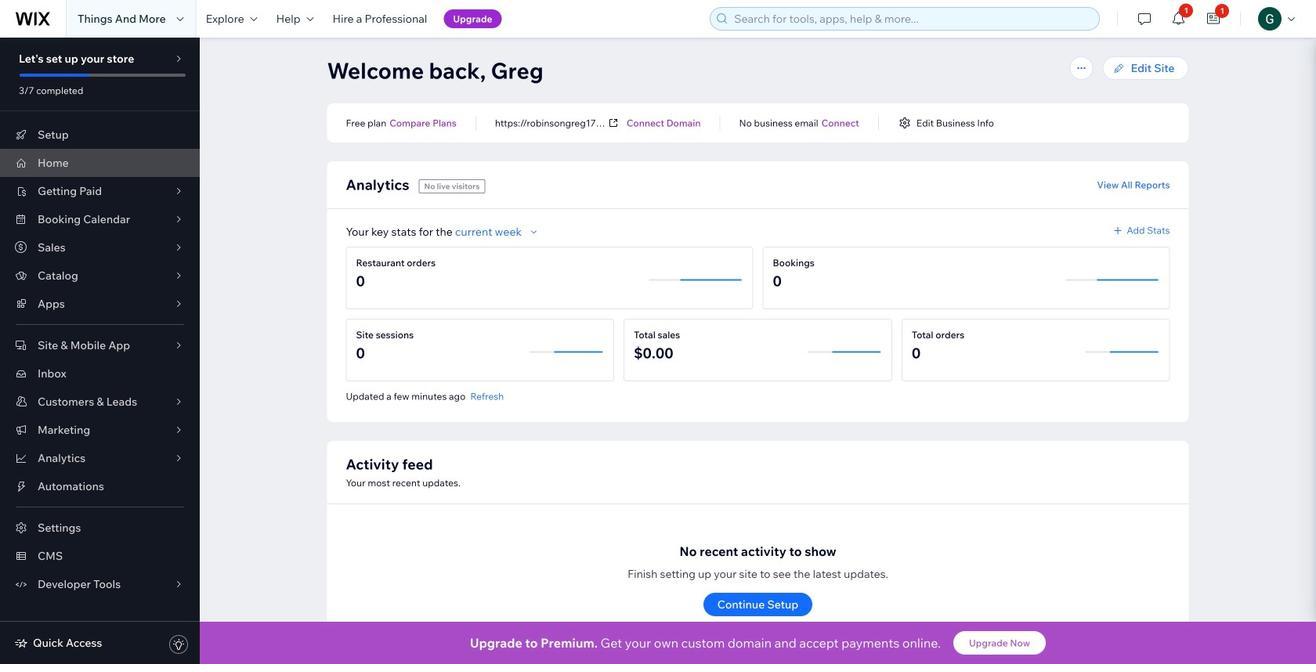 Task type: vqa. For each thing, say whether or not it's contained in the screenshot.
More
no



Task type: locate. For each thing, give the bounding box(es) containing it.
Search for tools, apps, help & more... field
[[730, 8, 1095, 30]]



Task type: describe. For each thing, give the bounding box(es) containing it.
sidebar element
[[0, 38, 200, 664]]



